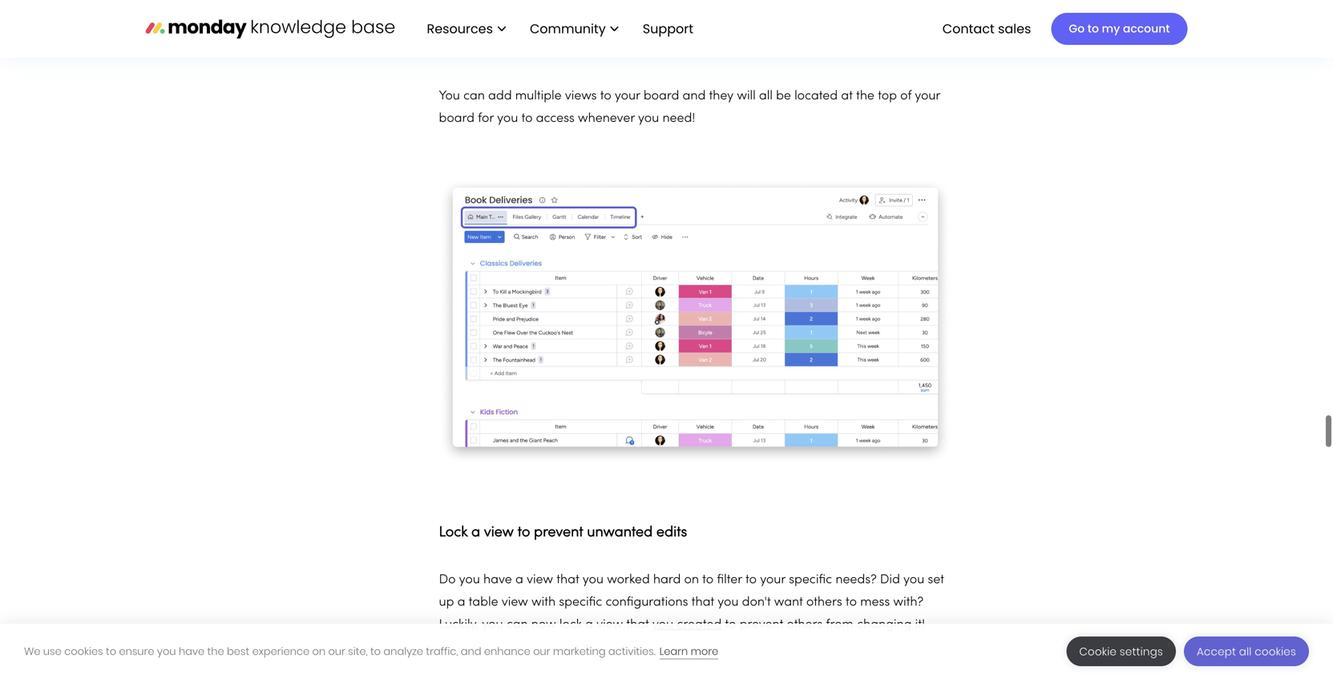 Task type: vqa. For each thing, say whether or not it's contained in the screenshot.
'ensure' on the bottom of the page
yes



Task type: describe. For each thing, give the bounding box(es) containing it.
main element
[[411, 0, 1188, 58]]

learn more link
[[660, 644, 718, 659]]

did
[[880, 574, 900, 586]]

now
[[531, 619, 556, 631]]

to right filter
[[746, 574, 757, 586]]

experience
[[252, 644, 310, 659]]

be
[[776, 90, 791, 102]]

a right the lock
[[585, 619, 593, 631]]

from
[[826, 619, 854, 631]]

table
[[469, 596, 498, 608]]

unwanted
[[587, 526, 653, 539]]

can inside do you have a view that you worked hard on to filter to your specific needs? did you set up a table view with specific configurations that you don't want others to mess with? luckily, you can now lock a view that
[[507, 619, 528, 631]]

2 vertical spatial that
[[626, 619, 649, 631]]

1 vertical spatial prevent
[[740, 619, 783, 631]]

site,
[[348, 644, 368, 659]]

at
[[841, 90, 853, 102]]

cookie settings button
[[1067, 637, 1176, 666]]

1 horizontal spatial specific
[[789, 574, 832, 586]]

account
[[1123, 21, 1170, 36]]

ensure
[[119, 644, 154, 659]]

to inside go to my account link
[[1088, 21, 1099, 36]]

activities.
[[608, 644, 656, 659]]

1 vertical spatial board
[[439, 113, 475, 125]]

cookies for all
[[1255, 644, 1296, 659]]

will
[[737, 90, 756, 102]]

to down multiple
[[522, 113, 533, 125]]

it!
[[915, 619, 925, 631]]

0 vertical spatial board
[[644, 90, 679, 102]]

2 our from the left
[[533, 644, 550, 659]]

all inside button
[[1239, 644, 1252, 659]]

have inside do you have a view that you worked hard on to filter to your specific needs? did you set up a table view with specific configurations that you don't want others to mess with? luckily, you can now lock a view that
[[483, 574, 512, 586]]

of
[[900, 90, 912, 102]]

resources link
[[419, 15, 514, 43]]

need!
[[663, 113, 695, 125]]

mess
[[860, 596, 890, 608]]

sales
[[998, 19, 1031, 38]]

cookie
[[1079, 644, 1117, 659]]

1 vertical spatial specific
[[559, 596, 602, 608]]

hard
[[653, 574, 681, 586]]

to down needs?
[[846, 596, 857, 608]]

list containing resources
[[411, 0, 706, 58]]

worked
[[607, 574, 650, 586]]

you left worked
[[583, 574, 604, 586]]

contact
[[943, 19, 995, 38]]

add
[[488, 90, 512, 102]]

views
[[565, 90, 597, 102]]

view right lock
[[484, 526, 514, 539]]

on inside do you have a view that you worked hard on to filter to your specific needs? did you set up a table view with specific configurations that you don't want others to mess with? luckily, you can now lock a view that
[[684, 574, 699, 586]]

1 vertical spatial that
[[692, 596, 714, 608]]

main image
[[439, 0, 952, 37]]

others inside do you have a view that you worked hard on to filter to your specific needs? did you set up a table view with specific configurations that you don't want others to mess with? luckily, you can now lock a view that
[[806, 596, 842, 608]]

2 horizontal spatial your
[[915, 90, 940, 102]]

a right up
[[457, 596, 465, 608]]

filter
[[717, 574, 742, 586]]

and inside you can add multiple views to your board and they will all be located at the top of your board for you to access whenever you need!
[[683, 90, 706, 102]]

all inside you can add multiple views to your board and they will all be located at the top of your board for you to access whenever you need!
[[759, 90, 773, 102]]

to right created
[[725, 619, 736, 631]]

0 vertical spatial prevent
[[534, 526, 583, 539]]

want
[[774, 596, 803, 608]]

do
[[439, 574, 456, 586]]

a down lock a view to prevent unwanted edits
[[515, 574, 523, 586]]

community link
[[522, 15, 627, 43]]

1 vertical spatial have
[[179, 644, 205, 659]]

whenever
[[578, 113, 635, 125]]

dialog containing cookie settings
[[0, 624, 1333, 679]]

you created to prevent others from changing it!
[[653, 619, 925, 631]]

a right lock
[[471, 526, 480, 539]]

cookie settings
[[1079, 644, 1163, 659]]



Task type: locate. For each thing, give the bounding box(es) containing it.
accept all cookies
[[1197, 644, 1296, 659]]

1 horizontal spatial your
[[760, 574, 786, 586]]

you right ensure
[[157, 644, 176, 659]]

prevent down don't
[[740, 619, 783, 631]]

enhance
[[484, 644, 531, 659]]

board down "you"
[[439, 113, 475, 125]]

specific up want
[[789, 574, 832, 586]]

1 horizontal spatial on
[[684, 574, 699, 586]]

your inside do you have a view that you worked hard on to filter to your specific needs? did you set up a table view with specific configurations that you don't want others to mess with? luckily, you can now lock a view that
[[760, 574, 786, 586]]

1 cookies from the left
[[64, 644, 103, 659]]

changing
[[857, 619, 912, 631]]

configurations
[[606, 596, 688, 608]]

our
[[328, 644, 345, 659], [533, 644, 550, 659]]

best
[[227, 644, 249, 659]]

lock
[[559, 619, 582, 631]]

cookies right accept
[[1255, 644, 1296, 659]]

traffic,
[[426, 644, 458, 659]]

you down filter
[[718, 596, 739, 608]]

0 horizontal spatial prevent
[[534, 526, 583, 539]]

can right "you"
[[463, 90, 485, 102]]

1 our from the left
[[328, 644, 345, 659]]

for
[[478, 113, 494, 125]]

that up created
[[692, 596, 714, 608]]

your up want
[[760, 574, 786, 586]]

access
[[536, 113, 575, 125]]

the
[[856, 90, 875, 102], [207, 644, 224, 659]]

to inside lock a view to prevent unwanted edits link
[[518, 526, 530, 539]]

settings
[[1120, 644, 1163, 659]]

0 vertical spatial on
[[684, 574, 699, 586]]

you left need! on the top of the page
[[638, 113, 659, 125]]

they
[[709, 90, 734, 102]]

contact sales
[[943, 19, 1031, 38]]

you
[[497, 113, 518, 125], [638, 113, 659, 125], [459, 574, 480, 586], [583, 574, 604, 586], [904, 574, 925, 586], [718, 596, 739, 608], [482, 619, 503, 631], [653, 619, 674, 631], [157, 644, 176, 659]]

cookies for use
[[64, 644, 103, 659]]

have up table
[[483, 574, 512, 586]]

your right of
[[915, 90, 940, 102]]

0 horizontal spatial cookies
[[64, 644, 103, 659]]

to right 'site,'
[[370, 644, 381, 659]]

0 vertical spatial specific
[[789, 574, 832, 586]]

1 horizontal spatial cookies
[[1255, 644, 1296, 659]]

learn
[[660, 644, 688, 659]]

cookies inside button
[[1255, 644, 1296, 659]]

that up the lock
[[557, 574, 579, 586]]

view
[[484, 526, 514, 539], [527, 574, 553, 586], [502, 596, 528, 608], [597, 619, 623, 631]]

contact sales link
[[935, 15, 1039, 43]]

community
[[530, 19, 606, 38]]

have
[[483, 574, 512, 586], [179, 644, 205, 659]]

and up need! on the top of the page
[[683, 90, 706, 102]]

to right lock
[[518, 526, 530, 539]]

prevent
[[534, 526, 583, 539], [740, 619, 783, 631]]

0 vertical spatial have
[[483, 574, 512, 586]]

on
[[684, 574, 699, 586], [312, 644, 326, 659]]

can
[[463, 90, 485, 102], [507, 619, 528, 631]]

others down want
[[787, 619, 823, 631]]

lock
[[439, 526, 468, 539]]

0 horizontal spatial the
[[207, 644, 224, 659]]

1 vertical spatial the
[[207, 644, 224, 659]]

edits
[[657, 526, 687, 539]]

and inside dialog
[[461, 644, 481, 659]]

view up activities.
[[597, 619, 623, 631]]

with?
[[893, 596, 924, 608]]

don't
[[742, 596, 771, 608]]

the right at at the right top of the page
[[856, 90, 875, 102]]

0 vertical spatial that
[[557, 574, 579, 586]]

you
[[439, 90, 460, 102]]

list
[[411, 0, 706, 58]]

1 vertical spatial can
[[507, 619, 528, 631]]

and
[[683, 90, 706, 102], [461, 644, 481, 659]]

1 horizontal spatial that
[[626, 619, 649, 631]]

accept
[[1197, 644, 1236, 659]]

view left "with"
[[502, 596, 528, 608]]

all left the be
[[759, 90, 773, 102]]

1 vertical spatial on
[[312, 644, 326, 659]]

top
[[878, 90, 897, 102]]

all
[[759, 90, 773, 102], [1239, 644, 1252, 659]]

0 horizontal spatial on
[[312, 644, 326, 659]]

can left the now
[[507, 619, 528, 631]]

dialog
[[0, 624, 1333, 679]]

specific
[[789, 574, 832, 586], [559, 596, 602, 608]]

0 vertical spatial can
[[463, 90, 485, 102]]

do you have a view that you worked hard on to filter to your specific needs? did you set up a table view with specific configurations that you don't want others to mess with? luckily, you can now lock a view that
[[439, 574, 944, 631]]

a
[[471, 526, 480, 539], [515, 574, 523, 586], [457, 596, 465, 608], [585, 619, 593, 631]]

have left "best"
[[179, 644, 205, 659]]

0 vertical spatial others
[[806, 596, 842, 608]]

cookies
[[64, 644, 103, 659], [1255, 644, 1296, 659]]

on right experience
[[312, 644, 326, 659]]

that down configurations
[[626, 619, 649, 631]]

all right accept
[[1239, 644, 1252, 659]]

we use cookies to ensure you have the best experience on our site, to analyze traffic, and enhance our marketing activities. learn more
[[24, 644, 718, 659]]

specific up the lock
[[559, 596, 602, 608]]

you down table
[[482, 619, 503, 631]]

go to my account
[[1069, 21, 1170, 36]]

you right for
[[497, 113, 518, 125]]

1 horizontal spatial prevent
[[740, 619, 783, 631]]

0 horizontal spatial our
[[328, 644, 345, 659]]

lock a view to prevent unwanted edits link
[[439, 517, 687, 542]]

1 horizontal spatial and
[[683, 90, 706, 102]]

can inside you can add multiple views to your board and they will all be located at the top of your board for you to access whenever you need!
[[463, 90, 485, 102]]

monday.com logo image
[[146, 12, 395, 45]]

my
[[1102, 21, 1120, 36]]

you right do
[[459, 574, 480, 586]]

to left filter
[[702, 574, 714, 586]]

our down the now
[[533, 644, 550, 659]]

go to my account link
[[1051, 13, 1188, 45]]

1 horizontal spatial board
[[644, 90, 679, 102]]

that
[[557, 574, 579, 586], [692, 596, 714, 608], [626, 619, 649, 631]]

go
[[1069, 21, 1085, 36]]

created
[[677, 619, 722, 631]]

1 horizontal spatial can
[[507, 619, 528, 631]]

others
[[806, 596, 842, 608], [787, 619, 823, 631]]

accept all cookies button
[[1184, 637, 1309, 666]]

set
[[928, 574, 944, 586]]

prevent left unwanted
[[534, 526, 583, 539]]

others up "from"
[[806, 596, 842, 608]]

you left set
[[904, 574, 925, 586]]

and right "traffic,"
[[461, 644, 481, 659]]

0 vertical spatial all
[[759, 90, 773, 102]]

to
[[1088, 21, 1099, 36], [600, 90, 611, 102], [522, 113, 533, 125], [518, 526, 530, 539], [702, 574, 714, 586], [746, 574, 757, 586], [846, 596, 857, 608], [725, 619, 736, 631], [106, 644, 116, 659], [370, 644, 381, 659]]

0 horizontal spatial all
[[759, 90, 773, 102]]

you down configurations
[[653, 619, 674, 631]]

0 horizontal spatial have
[[179, 644, 205, 659]]

1 vertical spatial and
[[461, 644, 481, 659]]

0 vertical spatial the
[[856, 90, 875, 102]]

cookies right use
[[64, 644, 103, 659]]

1 horizontal spatial all
[[1239, 644, 1252, 659]]

board
[[644, 90, 679, 102], [439, 113, 475, 125]]

luckily,
[[439, 619, 479, 631]]

your
[[615, 90, 640, 102], [915, 90, 940, 102], [760, 574, 786, 586]]

2 cookies from the left
[[1255, 644, 1296, 659]]

support
[[643, 19, 694, 38]]

up
[[439, 596, 454, 608]]

your up whenever
[[615, 90, 640, 102]]

analyze
[[384, 644, 423, 659]]

group image
[[439, 178, 952, 465]]

located
[[795, 90, 838, 102]]

0 horizontal spatial that
[[557, 574, 579, 586]]

support link
[[635, 15, 706, 43], [643, 19, 698, 38]]

lock a view to prevent unwanted edits
[[439, 526, 687, 539]]

to up whenever
[[600, 90, 611, 102]]

1 horizontal spatial the
[[856, 90, 875, 102]]

1 horizontal spatial have
[[483, 574, 512, 586]]

0 vertical spatial and
[[683, 90, 706, 102]]

you can add multiple views to your board and they will all be located at the top of your board for you to access whenever you need!
[[439, 90, 940, 125]]

to left ensure
[[106, 644, 116, 659]]

0 horizontal spatial can
[[463, 90, 485, 102]]

the inside you can add multiple views to your board and they will all be located at the top of your board for you to access whenever you need!
[[856, 90, 875, 102]]

more
[[691, 644, 718, 659]]

0 horizontal spatial board
[[439, 113, 475, 125]]

0 horizontal spatial and
[[461, 644, 481, 659]]

0 horizontal spatial your
[[615, 90, 640, 102]]

view up "with"
[[527, 574, 553, 586]]

0 horizontal spatial specific
[[559, 596, 602, 608]]

the left "best"
[[207, 644, 224, 659]]

with
[[531, 596, 556, 608]]

on right hard
[[684, 574, 699, 586]]

needs?
[[836, 574, 877, 586]]

multiple
[[515, 90, 562, 102]]

resources
[[427, 19, 493, 38]]

use
[[43, 644, 62, 659]]

board up need! on the top of the page
[[644, 90, 679, 102]]

our left 'site,'
[[328, 644, 345, 659]]

we
[[24, 644, 40, 659]]

1 vertical spatial all
[[1239, 644, 1252, 659]]

1 vertical spatial others
[[787, 619, 823, 631]]

1 horizontal spatial our
[[533, 644, 550, 659]]

to right the go
[[1088, 21, 1099, 36]]

marketing
[[553, 644, 606, 659]]

2 horizontal spatial that
[[692, 596, 714, 608]]



